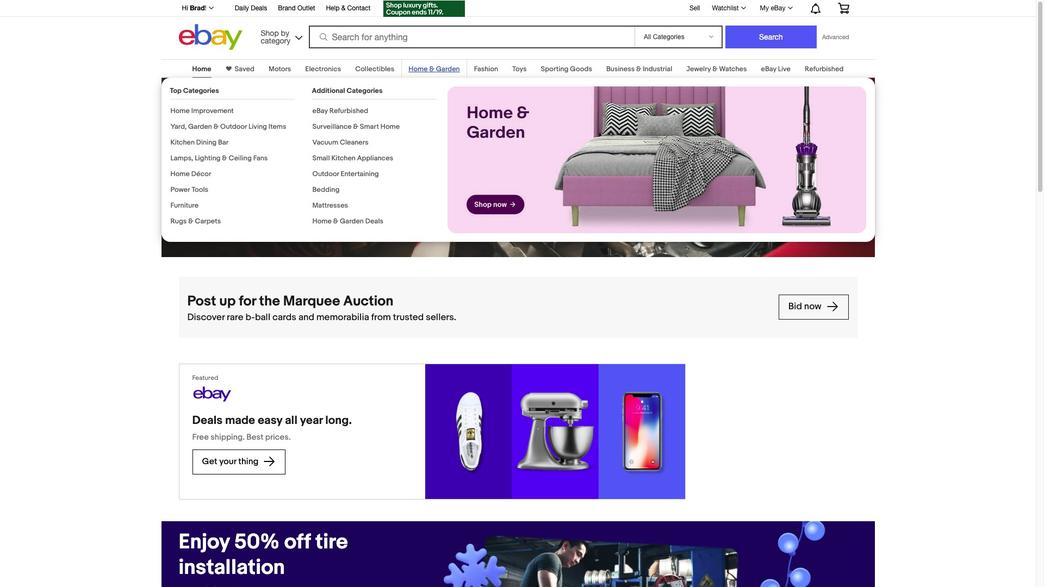 Task type: describe. For each thing, give the bounding box(es) containing it.
mattresses link
[[312, 201, 348, 210]]

post
[[187, 293, 216, 310]]

yard, garden & outdoor living items
[[170, 122, 286, 131]]

and inside keep your ride running smoothly discover engines, cylinder heads, and engine mounts.
[[332, 142, 348, 154]]

home décor
[[170, 170, 211, 178]]

discover inside keep your ride running smoothly discover engines, cylinder heads, and engine mounts.
[[179, 142, 218, 154]]

from
[[371, 312, 391, 323]]

ride
[[280, 86, 317, 111]]

mattresses
[[312, 201, 348, 210]]

shop for shop by category
[[261, 29, 279, 37]]

power
[[170, 185, 190, 194]]

carpets
[[195, 217, 221, 226]]

post up for the marquee auction link
[[187, 293, 770, 311]]

refurbished inside additional categories element
[[329, 107, 368, 115]]

tire
[[315, 530, 348, 555]]

hi brad !
[[182, 4, 206, 12]]

prices.
[[265, 432, 291, 443]]

kitchen dining bar link
[[170, 138, 229, 147]]

& for home & garden
[[429, 65, 434, 73]]

rare
[[227, 312, 243, 323]]

post up for the marquee auction discover rare b-ball cards and memorabilia from trusted sellers.
[[187, 293, 456, 323]]

surveillance & smart home link
[[312, 122, 400, 131]]

bedding link
[[312, 185, 340, 194]]

contact
[[347, 4, 370, 12]]

lamps,
[[170, 154, 193, 163]]

toys link
[[512, 65, 527, 73]]

saved link
[[231, 65, 254, 73]]

bar
[[218, 138, 229, 147]]

keep
[[179, 86, 229, 111]]

ebay live link
[[761, 65, 791, 73]]

kitchen dining bar
[[170, 138, 229, 147]]

installation
[[179, 555, 285, 581]]

home for home & garden deals
[[312, 217, 332, 226]]

my
[[760, 4, 769, 12]]

lamps, lighting & ceiling fans
[[170, 154, 268, 163]]

home & garden - shop now image
[[447, 86, 866, 233]]

cleaners
[[340, 138, 369, 147]]

bedding
[[312, 185, 340, 194]]

your shopping cart image
[[837, 3, 850, 14]]

additional categories
[[312, 86, 383, 95]]

dining
[[196, 138, 217, 147]]

ebay refurbished
[[312, 107, 368, 115]]

thing
[[238, 457, 259, 467]]

rugs
[[170, 217, 187, 226]]

category
[[261, 36, 291, 45]]

sporting goods
[[541, 65, 592, 73]]

year
[[300, 414, 323, 428]]

keep your ride running smoothly discover engines, cylinder heads, and engine mounts.
[[179, 86, 348, 166]]

ebay for live
[[761, 65, 777, 73]]

made
[[225, 414, 255, 428]]

business & industrial
[[606, 65, 672, 73]]

off
[[284, 530, 311, 555]]

home for home & garden
[[409, 65, 428, 73]]

engine
[[179, 154, 210, 166]]

mounts.
[[212, 154, 248, 166]]

enjoy
[[179, 530, 230, 555]]

brand outlet
[[278, 4, 315, 12]]

living
[[249, 122, 267, 131]]

brad
[[190, 4, 205, 12]]

bid now
[[788, 301, 824, 312]]

categories for refurbished
[[347, 86, 383, 95]]

my ebay link
[[754, 2, 798, 15]]

cylinder
[[261, 142, 297, 154]]

b-
[[246, 312, 255, 323]]

now for bid
[[804, 301, 822, 312]]

toys
[[512, 65, 527, 73]]

rugs & carpets
[[170, 217, 221, 226]]

by
[[281, 29, 289, 37]]

home & garden link
[[409, 65, 460, 73]]

sell link
[[685, 4, 705, 12]]

power tools link
[[170, 185, 208, 194]]

garden inside top categories element
[[188, 122, 212, 131]]

furniture
[[170, 201, 199, 210]]

& left "ceiling"
[[222, 154, 227, 163]]

outdoor entertaining link
[[312, 170, 379, 178]]

home improvement link
[[170, 107, 234, 115]]

ebay live
[[761, 65, 791, 73]]

kitchen inside top categories element
[[170, 138, 195, 147]]

kitchen inside additional categories element
[[331, 154, 356, 163]]

home for home improvement
[[170, 107, 190, 115]]

saved
[[235, 65, 254, 73]]

get the coupon image
[[384, 1, 465, 17]]

décor
[[191, 170, 211, 178]]

small kitchen appliances
[[312, 154, 393, 163]]

discover inside post up for the marquee auction discover rare b-ball cards and memorabilia from trusted sellers.
[[187, 312, 225, 323]]

hi
[[182, 4, 188, 12]]

motors
[[269, 65, 291, 73]]

jewelry & watches
[[686, 65, 747, 73]]

industrial
[[643, 65, 672, 73]]

top categories element
[[170, 86, 294, 233]]

!
[[205, 4, 206, 12]]

surveillance
[[312, 122, 352, 131]]

goods
[[570, 65, 592, 73]]

auction
[[343, 293, 394, 310]]

deals inside deals made easy all year long. free shipping. best prices.
[[192, 414, 223, 428]]



Task type: locate. For each thing, give the bounding box(es) containing it.
& left the smart
[[353, 122, 358, 131]]

sell
[[690, 4, 700, 12]]

entertaining
[[341, 170, 379, 178]]

fashion link
[[474, 65, 498, 73]]

ebay up surveillance
[[312, 107, 328, 115]]

shop inside shop by category
[[261, 29, 279, 37]]

0 vertical spatial your
[[233, 86, 275, 111]]

kitchen up 'outdoor entertaining' on the top of page
[[331, 154, 356, 163]]

long.
[[325, 414, 352, 428]]

top categories
[[170, 86, 219, 95]]

1 vertical spatial discover
[[187, 312, 225, 323]]

account navigation
[[176, 0, 857, 18]]

vacuum cleaners link
[[312, 138, 369, 147]]

now right tools
[[212, 185, 230, 196]]

and down the marquee
[[299, 312, 314, 323]]

garden for home & garden deals
[[340, 217, 364, 226]]

daily
[[235, 4, 249, 12]]

sellers.
[[426, 312, 456, 323]]

1 horizontal spatial kitchen
[[331, 154, 356, 163]]

shop down 'décor' at the top left
[[188, 185, 210, 196]]

shop left by on the top left of page
[[261, 29, 279, 37]]

categories down collectibles
[[347, 86, 383, 95]]

0 horizontal spatial outdoor
[[220, 122, 247, 131]]

daily deals link
[[235, 3, 267, 15]]

electronics link
[[305, 65, 341, 73]]

2 horizontal spatial deals
[[365, 217, 383, 226]]

0 horizontal spatial now
[[212, 185, 230, 196]]

deals
[[251, 4, 267, 12], [365, 217, 383, 226], [192, 414, 223, 428]]

outdoor up bedding link
[[312, 170, 339, 178]]

& down improvement
[[214, 122, 219, 131]]

1 horizontal spatial shop
[[261, 29, 279, 37]]

lighting
[[195, 154, 220, 163]]

2 categories from the left
[[347, 86, 383, 95]]

& for surveillance & smart home
[[353, 122, 358, 131]]

kitchen up lamps,
[[170, 138, 195, 147]]

outdoor
[[220, 122, 247, 131], [312, 170, 339, 178]]

yard,
[[170, 122, 187, 131]]

watchlist
[[712, 4, 739, 12]]

garden up kitchen dining bar link
[[188, 122, 212, 131]]

ebay for refurbished
[[312, 107, 328, 115]]

1 horizontal spatial refurbished
[[805, 65, 844, 73]]

business & industrial link
[[606, 65, 672, 73]]

garden for home & garden
[[436, 65, 460, 73]]

and
[[332, 142, 348, 154], [299, 312, 314, 323]]

lamps, lighting & ceiling fans link
[[170, 154, 268, 163]]

ebay left live at the right of page
[[761, 65, 777, 73]]

yard, garden & outdoor living items link
[[170, 122, 286, 131]]

outdoor inside additional categories element
[[312, 170, 339, 178]]

1 vertical spatial your
[[219, 457, 236, 467]]

1 vertical spatial and
[[299, 312, 314, 323]]

shop by category button
[[256, 24, 305, 48]]

enjoy 50% off tire installation
[[179, 530, 348, 581]]

ball
[[255, 312, 270, 323]]

live
[[778, 65, 791, 73]]

advanced
[[822, 34, 849, 40]]

daily deals
[[235, 4, 267, 12]]

collectibles
[[355, 65, 394, 73]]

1 vertical spatial kitchen
[[331, 154, 356, 163]]

1 vertical spatial shop
[[188, 185, 210, 196]]

0 horizontal spatial garden
[[188, 122, 212, 131]]

ebay
[[771, 4, 786, 12], [761, 65, 777, 73], [312, 107, 328, 115]]

home for home
[[192, 65, 211, 73]]

outdoor entertaining
[[312, 170, 379, 178]]

help
[[326, 4, 340, 12]]

deals inside "link"
[[251, 4, 267, 12]]

0 horizontal spatial deals
[[192, 414, 223, 428]]

0 vertical spatial outdoor
[[220, 122, 247, 131]]

None submit
[[725, 26, 817, 48]]

home up top categories
[[192, 65, 211, 73]]

1 categories from the left
[[183, 86, 219, 95]]

0 horizontal spatial refurbished
[[329, 107, 368, 115]]

featured
[[192, 374, 218, 382]]

discover up engine
[[179, 142, 218, 154]]

2 vertical spatial ebay
[[312, 107, 328, 115]]

ebay right my
[[771, 4, 786, 12]]

0 vertical spatial refurbished
[[805, 65, 844, 73]]

home for home décor
[[170, 170, 190, 178]]

& for business & industrial
[[636, 65, 641, 73]]

discover down the post
[[187, 312, 225, 323]]

garden left fashion link
[[436, 65, 460, 73]]

1 vertical spatial garden
[[188, 122, 212, 131]]

Search for anything text field
[[310, 27, 632, 47]]

refurbished
[[805, 65, 844, 73], [329, 107, 368, 115]]

outdoor up bar on the top of the page
[[220, 122, 247, 131]]

& for help & contact
[[341, 4, 345, 12]]

2 vertical spatial garden
[[340, 217, 364, 226]]

main content containing keep your ride running smoothly
[[0, 53, 1036, 587]]

now right bid on the right bottom of page
[[804, 301, 822, 312]]

shipping.
[[211, 432, 245, 443]]

now for shop
[[212, 185, 230, 196]]

1 vertical spatial ebay
[[761, 65, 777, 73]]

categories for improvement
[[183, 86, 219, 95]]

& down 'search for anything' text box
[[429, 65, 434, 73]]

home up the power
[[170, 170, 190, 178]]

additional categories element
[[312, 86, 436, 233]]

home right collectibles link
[[409, 65, 428, 73]]

your for thing
[[219, 457, 236, 467]]

0 vertical spatial deals
[[251, 4, 267, 12]]

your for ride
[[233, 86, 275, 111]]

rugs & carpets link
[[170, 217, 221, 226]]

0 vertical spatial kitchen
[[170, 138, 195, 147]]

main content
[[0, 53, 1036, 587]]

home & garden
[[409, 65, 460, 73]]

0 horizontal spatial categories
[[183, 86, 219, 95]]

electronics
[[305, 65, 341, 73]]

0 vertical spatial and
[[332, 142, 348, 154]]

bid
[[788, 301, 802, 312]]

now
[[212, 185, 230, 196], [804, 301, 822, 312]]

shop by category banner
[[176, 0, 857, 53]]

& for home & garden deals
[[333, 217, 338, 226]]

1 horizontal spatial and
[[332, 142, 348, 154]]

and up small kitchen appliances 'link'
[[332, 142, 348, 154]]

0 vertical spatial discover
[[179, 142, 218, 154]]

ebay refurbished link
[[312, 107, 368, 115]]

1 horizontal spatial garden
[[340, 217, 364, 226]]

1 horizontal spatial deals
[[251, 4, 267, 12]]

& down the mattresses
[[333, 217, 338, 226]]

refurbished down the advanced
[[805, 65, 844, 73]]

home right the smart
[[381, 122, 400, 131]]

& right help
[[341, 4, 345, 12]]

your up living
[[233, 86, 275, 111]]

1 horizontal spatial outdoor
[[312, 170, 339, 178]]

0 vertical spatial now
[[212, 185, 230, 196]]

1 vertical spatial deals
[[365, 217, 383, 226]]

and inside post up for the marquee auction discover rare b-ball cards and memorabilia from trusted sellers.
[[299, 312, 314, 323]]

garden down the mattresses
[[340, 217, 364, 226]]

surveillance & smart home
[[312, 122, 400, 131]]

2 horizontal spatial garden
[[436, 65, 460, 73]]

shop for shop now
[[188, 185, 210, 196]]

garden inside additional categories element
[[340, 217, 364, 226]]

deals up free
[[192, 414, 223, 428]]

1 vertical spatial refurbished
[[329, 107, 368, 115]]

watches
[[719, 65, 747, 73]]

home décor link
[[170, 170, 211, 178]]

deals inside additional categories element
[[365, 217, 383, 226]]

categories up home improvement
[[183, 86, 219, 95]]

0 vertical spatial shop
[[261, 29, 279, 37]]

enjoy 50% off tire installation link
[[179, 530, 359, 581]]

ebay inside additional categories element
[[312, 107, 328, 115]]

sporting
[[541, 65, 569, 73]]

1 vertical spatial now
[[804, 301, 822, 312]]

refurbished link
[[805, 65, 844, 73]]

home & garden deals link
[[312, 217, 383, 226]]

refurbished up surveillance & smart home
[[329, 107, 368, 115]]

your inside keep your ride running smoothly discover engines, cylinder heads, and engine mounts.
[[233, 86, 275, 111]]

deals right daily
[[251, 4, 267, 12]]

& right business
[[636, 65, 641, 73]]

home
[[192, 65, 211, 73], [409, 65, 428, 73], [170, 107, 190, 115], [381, 122, 400, 131], [170, 170, 190, 178], [312, 217, 332, 226]]

marquee
[[283, 293, 340, 310]]

& right jewelry
[[713, 65, 718, 73]]

heads,
[[299, 142, 329, 154]]

50%
[[234, 530, 280, 555]]

brand outlet link
[[278, 3, 315, 15]]

items
[[269, 122, 286, 131]]

free
[[192, 432, 209, 443]]

furniture link
[[170, 201, 199, 210]]

1 horizontal spatial categories
[[347, 86, 383, 95]]

none submit inside shop by category banner
[[725, 26, 817, 48]]

motors link
[[269, 65, 291, 73]]

improvement
[[191, 107, 234, 115]]

0 vertical spatial garden
[[436, 65, 460, 73]]

memorabilia
[[316, 312, 369, 323]]

home up yard,
[[170, 107, 190, 115]]

0 horizontal spatial and
[[299, 312, 314, 323]]

0 horizontal spatial shop
[[188, 185, 210, 196]]

1 vertical spatial outdoor
[[312, 170, 339, 178]]

ceiling
[[229, 154, 252, 163]]

2 vertical spatial deals
[[192, 414, 223, 428]]

& for jewelry & watches
[[713, 65, 718, 73]]

jewelry
[[686, 65, 711, 73]]

shop
[[261, 29, 279, 37], [188, 185, 210, 196]]

help & contact
[[326, 4, 370, 12]]

outdoor inside top categories element
[[220, 122, 247, 131]]

top
[[170, 86, 182, 95]]

your right get
[[219, 457, 236, 467]]

outlet
[[297, 4, 315, 12]]

& right rugs on the left top of the page
[[188, 217, 193, 226]]

home & garden deals
[[312, 217, 383, 226]]

& inside account navigation
[[341, 4, 345, 12]]

fashion
[[474, 65, 498, 73]]

help & contact link
[[326, 3, 370, 15]]

ebay inside my ebay 'link'
[[771, 4, 786, 12]]

0 horizontal spatial kitchen
[[170, 138, 195, 147]]

fans
[[253, 154, 268, 163]]

1 horizontal spatial now
[[804, 301, 822, 312]]

for
[[239, 293, 256, 310]]

discover
[[179, 142, 218, 154], [187, 312, 225, 323]]

cards
[[272, 312, 296, 323]]

& for rugs & carpets
[[188, 217, 193, 226]]

deals down entertaining
[[365, 217, 383, 226]]

0 vertical spatial ebay
[[771, 4, 786, 12]]

sporting goods link
[[541, 65, 592, 73]]

home down mattresses link
[[312, 217, 332, 226]]

advanced link
[[817, 26, 855, 48]]

trusted
[[393, 312, 424, 323]]

vacuum
[[312, 138, 338, 147]]



Task type: vqa. For each thing, say whether or not it's contained in the screenshot.
eBay in Account navigation
yes



